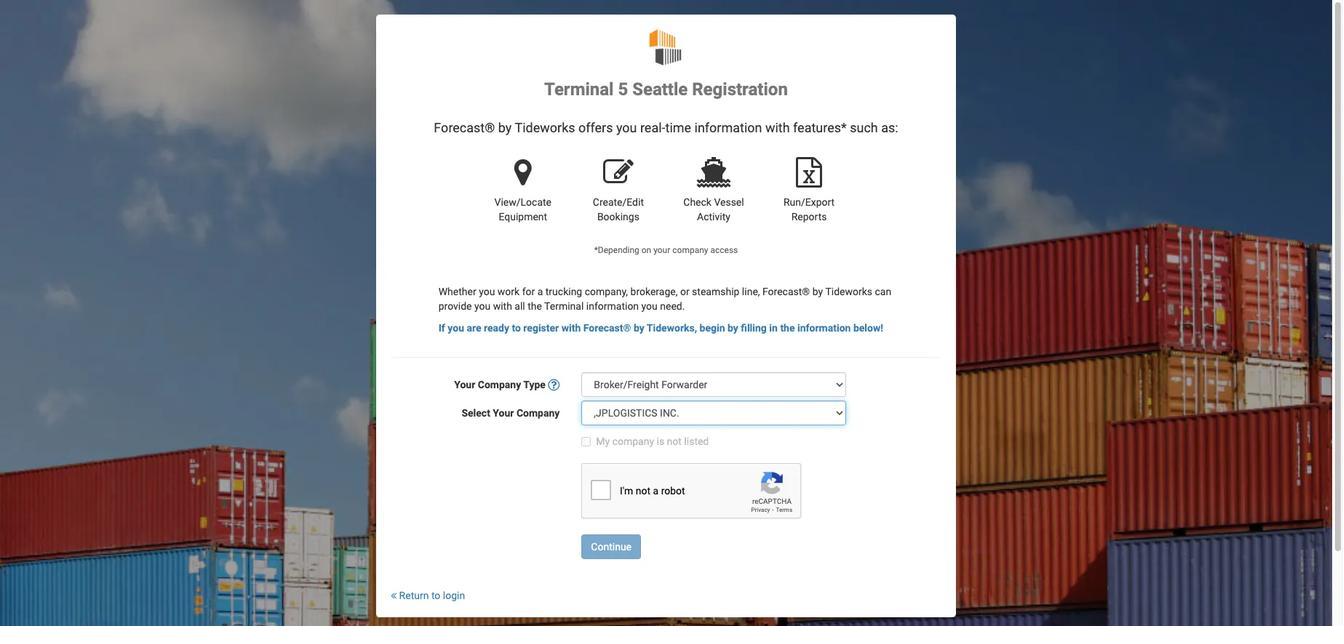 Task type: locate. For each thing, give the bounding box(es) containing it.
1 horizontal spatial tideworks
[[825, 286, 872, 298]]

filling
[[741, 323, 767, 334]]

company
[[673, 245, 708, 256], [612, 436, 654, 448]]

are
[[467, 323, 481, 334]]

forecast®
[[434, 120, 495, 136], [763, 286, 810, 298], [583, 323, 631, 334]]

continue
[[591, 542, 632, 553]]

the right in
[[780, 323, 795, 334]]

with left features*
[[765, 120, 790, 136]]

a
[[537, 286, 543, 298]]

by inside whether you work for a trucking company, brokerage, or steamship line, forecast® by tideworks can provide you with all the terminal information you need.
[[813, 286, 823, 298]]

2 terminal from the top
[[544, 301, 584, 312]]

0 horizontal spatial with
[[493, 301, 512, 312]]

you
[[616, 120, 637, 136], [479, 286, 495, 298], [474, 301, 491, 312], [641, 301, 658, 312], [448, 323, 464, 334]]

information left below!
[[797, 323, 851, 334]]

in
[[769, 323, 778, 334]]

create/edit
[[593, 197, 644, 208]]

with
[[765, 120, 790, 136], [493, 301, 512, 312], [562, 323, 581, 334]]

1 vertical spatial with
[[493, 301, 512, 312]]

or
[[680, 286, 690, 298]]

the
[[528, 301, 542, 312], [780, 323, 795, 334]]

you down brokerage,
[[641, 301, 658, 312]]

1 vertical spatial forecast®
[[763, 286, 810, 298]]

can
[[875, 286, 891, 298]]

reports
[[791, 211, 827, 223]]

steamship
[[692, 286, 740, 298]]

1 vertical spatial company
[[612, 436, 654, 448]]

my company is not listed
[[596, 436, 709, 448]]

with inside whether you work for a trucking company, brokerage, or steamship line, forecast® by tideworks can provide you with all the terminal information you need.
[[493, 301, 512, 312]]

check
[[683, 197, 712, 208]]

0 vertical spatial tideworks
[[515, 120, 575, 136]]

0 vertical spatial terminal
[[544, 79, 614, 100]]

terminal 5 seattle registration
[[544, 79, 788, 100]]

1 horizontal spatial your
[[493, 408, 514, 419]]

1 vertical spatial information
[[586, 301, 639, 312]]

2 horizontal spatial with
[[765, 120, 790, 136]]

1 vertical spatial terminal
[[544, 301, 584, 312]]

1 vertical spatial the
[[780, 323, 795, 334]]

is
[[657, 436, 664, 448]]

0 vertical spatial forecast®
[[434, 120, 495, 136]]

2 horizontal spatial forecast®
[[763, 286, 810, 298]]

run/export
[[784, 197, 835, 208]]

0 vertical spatial information
[[695, 120, 762, 136]]

below!
[[853, 323, 883, 334]]

0 vertical spatial the
[[528, 301, 542, 312]]

with right register
[[562, 323, 581, 334]]

tideworks inside whether you work for a trucking company, brokerage, or steamship line, forecast® by tideworks can provide you with all the terminal information you need.
[[825, 286, 872, 298]]

company right the "your"
[[673, 245, 708, 256]]

run/export reports
[[784, 197, 835, 223]]

registration
[[692, 79, 788, 100]]

2 vertical spatial forecast®
[[583, 323, 631, 334]]

0 horizontal spatial information
[[586, 301, 639, 312]]

type
[[523, 379, 546, 391]]

0 vertical spatial to
[[512, 323, 521, 334]]

the right all
[[528, 301, 542, 312]]

all
[[515, 301, 525, 312]]

information down registration
[[695, 120, 762, 136]]

company down type
[[517, 408, 560, 419]]

work
[[498, 286, 520, 298]]

1 vertical spatial to
[[431, 590, 440, 602]]

tideworks left offers
[[515, 120, 575, 136]]

vessel
[[714, 197, 744, 208]]

1 horizontal spatial the
[[780, 323, 795, 334]]

with down "work"
[[493, 301, 512, 312]]

return to login
[[397, 590, 465, 602]]

my
[[596, 436, 610, 448]]

0 horizontal spatial company
[[612, 436, 654, 448]]

0 horizontal spatial tideworks
[[515, 120, 575, 136]]

1 horizontal spatial company
[[673, 245, 708, 256]]

information down company,
[[586, 301, 639, 312]]

your right select on the left bottom of page
[[493, 408, 514, 419]]

to left login at the bottom left
[[431, 590, 440, 602]]

time
[[665, 120, 691, 136]]

0 horizontal spatial to
[[431, 590, 440, 602]]

0 vertical spatial company
[[673, 245, 708, 256]]

1 horizontal spatial with
[[562, 323, 581, 334]]

tideworks left 'can'
[[825, 286, 872, 298]]

if you are ready to register with forecast® by tideworks, begin by filling in the information below!
[[439, 323, 883, 334]]

by
[[498, 120, 512, 136], [813, 286, 823, 298], [634, 323, 645, 334], [728, 323, 738, 334]]

to right ready
[[512, 323, 521, 334]]

0 vertical spatial your
[[454, 379, 475, 391]]

2 horizontal spatial information
[[797, 323, 851, 334]]

create/edit bookings
[[593, 197, 644, 223]]

whether
[[439, 286, 476, 298]]

view/locate
[[494, 197, 552, 208]]

company up select your company
[[478, 379, 521, 391]]

0 horizontal spatial your
[[454, 379, 475, 391]]

tideworks
[[515, 120, 575, 136], [825, 286, 872, 298]]

need.
[[660, 301, 685, 312]]

you left "work"
[[479, 286, 495, 298]]

1 vertical spatial tideworks
[[825, 286, 872, 298]]

listed
[[684, 436, 709, 448]]

*depending on your company access
[[594, 245, 738, 256]]

such
[[850, 120, 878, 136]]

bookings
[[597, 211, 639, 223]]

terminal down trucking
[[544, 301, 584, 312]]

0 vertical spatial company
[[478, 379, 521, 391]]

terminal
[[544, 79, 614, 100], [544, 301, 584, 312]]

None checkbox
[[582, 438, 591, 447]]

view/locate equipment
[[494, 197, 552, 223]]

angle double left image
[[391, 591, 397, 601]]

your
[[454, 379, 475, 391], [493, 408, 514, 419]]

terminal up offers
[[544, 79, 614, 100]]

your up select on the left bottom of page
[[454, 379, 475, 391]]

0 horizontal spatial the
[[528, 301, 542, 312]]

company left is
[[612, 436, 654, 448]]

company
[[478, 379, 521, 391], [517, 408, 560, 419]]

information
[[695, 120, 762, 136], [586, 301, 639, 312], [797, 323, 851, 334]]

if
[[439, 323, 445, 334]]

to
[[512, 323, 521, 334], [431, 590, 440, 602]]

*depending
[[594, 245, 639, 256]]

select
[[462, 408, 490, 419]]

forecast® by tideworks offers you real-time information with features* such as:
[[434, 120, 898, 136]]

company,
[[585, 286, 628, 298]]

0 horizontal spatial forecast®
[[434, 120, 495, 136]]



Task type: describe. For each thing, give the bounding box(es) containing it.
seattle
[[632, 79, 688, 100]]

real-
[[640, 120, 665, 136]]

2 vertical spatial with
[[562, 323, 581, 334]]

login
[[443, 590, 465, 602]]

equipment
[[499, 211, 547, 223]]

register
[[523, 323, 559, 334]]

access
[[710, 245, 738, 256]]

you up are at bottom
[[474, 301, 491, 312]]

your
[[654, 245, 670, 256]]

check vessel activity
[[683, 197, 744, 223]]

lg image
[[548, 381, 560, 391]]

forecast® inside whether you work for a trucking company, brokerage, or steamship line, forecast® by tideworks can provide you with all the terminal information you need.
[[763, 286, 810, 298]]

2 vertical spatial information
[[797, 323, 851, 334]]

1 horizontal spatial forecast®
[[583, 323, 631, 334]]

continue button
[[582, 535, 641, 560]]

for
[[522, 286, 535, 298]]

1 vertical spatial company
[[517, 408, 560, 419]]

as:
[[881, 120, 898, 136]]

you left real-
[[616, 120, 637, 136]]

1 vertical spatial your
[[493, 408, 514, 419]]

1 horizontal spatial to
[[512, 323, 521, 334]]

return
[[399, 590, 429, 602]]

ready
[[484, 323, 509, 334]]

begin
[[700, 323, 725, 334]]

provide
[[439, 301, 472, 312]]

the inside whether you work for a trucking company, brokerage, or steamship line, forecast® by tideworks can provide you with all the terminal information you need.
[[528, 301, 542, 312]]

not
[[667, 436, 682, 448]]

offers
[[578, 120, 613, 136]]

select your company
[[462, 408, 560, 419]]

0 vertical spatial with
[[765, 120, 790, 136]]

terminal inside whether you work for a trucking company, brokerage, or steamship line, forecast® by tideworks can provide you with all the terminal information you need.
[[544, 301, 584, 312]]

your company type
[[454, 379, 548, 391]]

features*
[[793, 120, 847, 136]]

tideworks,
[[647, 323, 697, 334]]

whether you work for a trucking company, brokerage, or steamship line, forecast® by tideworks can provide you with all the terminal information you need.
[[439, 286, 891, 312]]

line,
[[742, 286, 760, 298]]

brokerage,
[[631, 286, 678, 298]]

you right if in the left of the page
[[448, 323, 464, 334]]

information inside whether you work for a trucking company, brokerage, or steamship line, forecast® by tideworks can provide you with all the terminal information you need.
[[586, 301, 639, 312]]

5
[[618, 79, 628, 100]]

1 horizontal spatial information
[[695, 120, 762, 136]]

return to login link
[[391, 590, 465, 602]]

activity
[[697, 211, 730, 223]]

on
[[642, 245, 651, 256]]

1 terminal from the top
[[544, 79, 614, 100]]

trucking
[[546, 286, 582, 298]]



Task type: vqa. For each thing, say whether or not it's contained in the screenshot.
will inside '*NO EMPTY OR LOAD DISPATCH AFTER 16:00 PM *IN-GATES WILL CLOSE AT 16:00'
no



